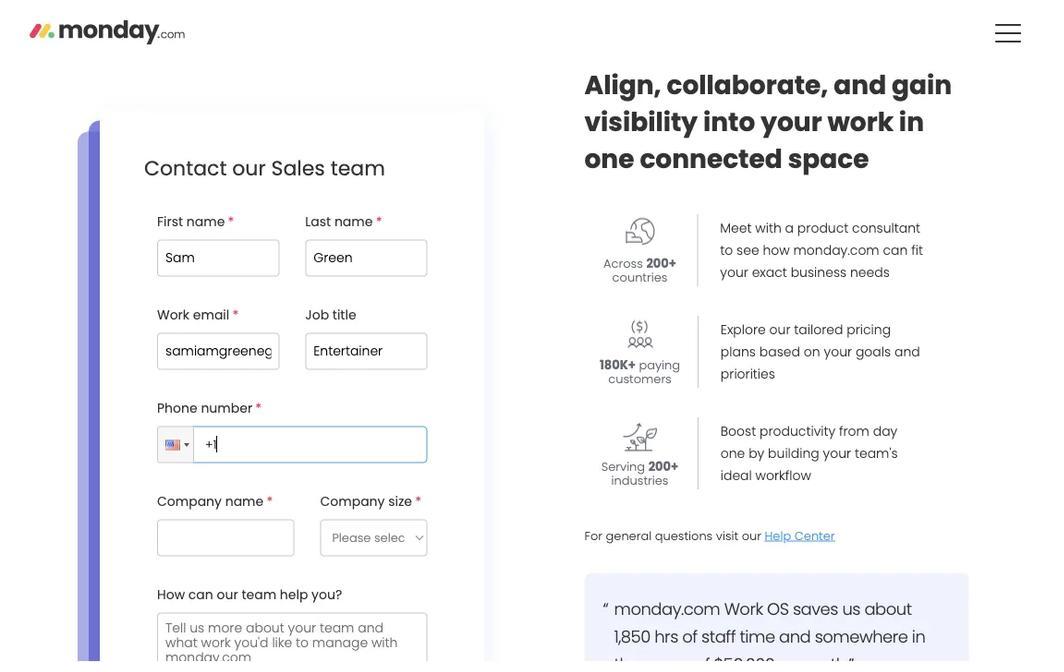 Task type: vqa. For each thing, say whether or not it's contained in the screenshot.
wm dark image
no



Task type: describe. For each thing, give the bounding box(es) containing it.
company for company size
[[320, 493, 385, 511]]

ideal
[[721, 467, 752, 485]]

industries icon image
[[623, 419, 657, 454]]

team for sales
[[331, 154, 385, 182]]

meet with a product consultant to see how monday.com can fit your exact business needs
[[720, 219, 924, 281]]

see
[[737, 241, 760, 259]]

month."
[[794, 653, 854, 663]]

and inside explore our tailored pricing plans based on your goals and priorities
[[895, 343, 921, 361]]

gain
[[892, 67, 952, 103]]

title
[[333, 306, 356, 324]]

How can our team help you? text field
[[157, 613, 428, 663]]

explore our tailored pricing plans based on your goals and priorities
[[721, 321, 921, 383]]

for
[[585, 528, 603, 545]]

monday.com inside meet with a product consultant to see how monday.com can fit your exact business needs
[[794, 241, 880, 259]]

plans
[[721, 343, 756, 361]]

collaborate,
[[667, 67, 829, 103]]

company name
[[157, 493, 264, 511]]

0 horizontal spatial work
[[157, 306, 190, 324]]

work
[[828, 104, 894, 140]]

"
[[603, 598, 608, 621]]

you?
[[312, 586, 342, 604]]

across 200+ countries
[[604, 256, 677, 286]]

company size
[[320, 493, 412, 511]]

1,850
[[614, 625, 651, 649]]

Work email email field
[[157, 333, 279, 370]]

how can our team help you?
[[157, 586, 342, 604]]

our inside explore our tailored pricing plans based on your goals and priorities
[[770, 321, 791, 339]]

day
[[873, 422, 898, 440]]

your inside meet with a product consultant to see how monday.com can fit your exact business needs
[[720, 263, 749, 281]]

" monday.com work os saves us about 1,850 hrs of staff time and somewhere in the range of $50,000 a month."
[[603, 598, 926, 663]]

product
[[798, 219, 849, 237]]

180k+
[[600, 357, 636, 374]]

your inside the boost productivity from day one by building your team's ideal workflow
[[823, 445, 852, 463]]

0 vertical spatial of
[[682, 625, 698, 649]]

customers
[[609, 371, 672, 388]]

into
[[703, 104, 756, 140]]

last name
[[305, 212, 373, 230]]

across
[[604, 256, 643, 272]]

by
[[749, 445, 765, 463]]

boost
[[721, 422, 756, 440]]

paying customers
[[609, 357, 680, 388]]

os
[[767, 598, 789, 621]]

your inside explore our tailored pricing plans based on your goals and priorities
[[824, 343, 852, 361]]

serving
[[602, 459, 645, 476]]

on
[[804, 343, 821, 361]]

contact our sales team
[[144, 154, 385, 182]]

how
[[763, 241, 790, 259]]

our right how
[[217, 586, 238, 604]]

for general questions visit our help center
[[585, 528, 835, 545]]

priorities
[[721, 365, 776, 383]]

visit
[[716, 528, 739, 545]]

one inside the boost productivity from day one by building your team's ideal workflow
[[721, 445, 745, 463]]

us
[[843, 598, 861, 621]]

First name text field
[[157, 240, 279, 277]]

Last name text field
[[305, 240, 428, 277]]

align, collaborate, and gain visibility into your work in one connected space
[[585, 67, 952, 177]]

meet
[[720, 219, 752, 237]]

pricing
[[847, 321, 891, 339]]

time
[[740, 625, 775, 649]]

monday.com inside " monday.com work os saves us about 1,850 hrs of staff time and somewhere in the range of $50,000 a month."
[[614, 598, 720, 621]]

in inside align, collaborate, and gain visibility into your work in one connected space
[[899, 104, 924, 140]]

Job title text field
[[305, 333, 428, 370]]

customers icon image
[[623, 318, 657, 352]]

our left sales
[[232, 154, 266, 182]]

building
[[768, 445, 820, 463]]

name for company name
[[225, 493, 264, 511]]

in inside " monday.com work os saves us about 1,850 hrs of staff time and somewhere in the range of $50,000 a month."
[[912, 625, 926, 649]]

range
[[644, 653, 691, 663]]



Task type: locate. For each thing, give the bounding box(es) containing it.
saves
[[793, 598, 838, 621]]

staff
[[702, 625, 736, 649]]

monday.com logo image
[[30, 12, 185, 51]]

with
[[756, 219, 782, 237]]

2 vertical spatial and
[[779, 625, 811, 649]]

paying
[[639, 357, 680, 374]]

your right on
[[824, 343, 852, 361]]

can left fit
[[883, 241, 908, 259]]

200+ down countries icon
[[647, 256, 677, 272]]

last
[[305, 212, 331, 230]]

general
[[606, 528, 652, 545]]

can inside meet with a product consultant to see how monday.com can fit your exact business needs
[[883, 241, 908, 259]]

countries
[[613, 269, 668, 286]]

explore
[[721, 321, 766, 339]]

industries
[[612, 473, 669, 489]]

0 horizontal spatial can
[[188, 586, 213, 604]]

0 vertical spatial monday.com
[[794, 241, 880, 259]]

help
[[280, 586, 308, 604]]

of right hrs
[[682, 625, 698, 649]]

company up company name text field
[[157, 493, 222, 511]]

Company name text field
[[157, 520, 294, 557]]

business
[[791, 263, 847, 281]]

email
[[193, 306, 229, 324]]

work email
[[157, 306, 229, 324]]

job
[[305, 306, 329, 324]]

1 (702) 123-4567 telephone field
[[190, 426, 428, 463]]

1 horizontal spatial team
[[331, 154, 385, 182]]

1 vertical spatial monday.com
[[614, 598, 720, 621]]

your inside align, collaborate, and gain visibility into your work in one connected space
[[761, 104, 822, 140]]

200+ down 'industries icon'
[[649, 459, 679, 476]]

0 vertical spatial work
[[157, 306, 190, 324]]

visibility
[[585, 104, 698, 140]]

countries icon image
[[623, 216, 657, 250]]

1 horizontal spatial can
[[883, 241, 908, 259]]

help center link
[[765, 528, 835, 545]]

a right with
[[785, 219, 794, 237]]

help
[[765, 528, 792, 545]]

200+ for boost productivity from day one by building your team's ideal workflow
[[649, 459, 679, 476]]

united states: + 1 image
[[184, 444, 190, 447]]

one up ideal
[[721, 445, 745, 463]]

0 vertical spatial in
[[899, 104, 924, 140]]

work left email
[[157, 306, 190, 324]]

0 vertical spatial 200+
[[647, 256, 677, 272]]

and inside " monday.com work os saves us about 1,850 hrs of staff time and somewhere in the range of $50,000 a month."
[[779, 625, 811, 649]]

0 vertical spatial and
[[834, 67, 887, 103]]

a inside meet with a product consultant to see how monday.com can fit your exact business needs
[[785, 219, 794, 237]]

name for last name
[[335, 212, 373, 230]]

200+ inside across 200+ countries
[[647, 256, 677, 272]]

your down the from
[[823, 445, 852, 463]]

1 vertical spatial and
[[895, 343, 921, 361]]

1 vertical spatial work
[[724, 598, 763, 621]]

about
[[865, 598, 912, 621]]

a left month."
[[779, 653, 790, 663]]

2 company from the left
[[320, 493, 385, 511]]

0 vertical spatial team
[[331, 154, 385, 182]]

name right first
[[187, 212, 225, 230]]

0 horizontal spatial one
[[585, 141, 635, 177]]

connected
[[640, 141, 783, 177]]

how
[[157, 586, 185, 604]]

1 horizontal spatial monday.com
[[794, 241, 880, 259]]

team's
[[855, 445, 898, 463]]

name up company name text field
[[225, 493, 264, 511]]

tailored
[[794, 321, 843, 339]]

sales
[[271, 154, 325, 182]]

monday.com down product
[[794, 241, 880, 259]]

of
[[682, 625, 698, 649], [695, 653, 710, 663]]

your up the space in the right of the page
[[761, 104, 822, 140]]

1 vertical spatial team
[[242, 586, 276, 604]]

size
[[388, 493, 412, 511]]

one
[[585, 141, 635, 177], [721, 445, 745, 463]]

hrs
[[655, 625, 678, 649]]

number
[[201, 399, 252, 417]]

200+ inside serving 200+ industries
[[649, 459, 679, 476]]

0 horizontal spatial team
[[242, 586, 276, 604]]

your down to at the top right of the page
[[720, 263, 749, 281]]

contact
[[144, 154, 227, 182]]

can right how
[[188, 586, 213, 604]]

monday.com
[[794, 241, 880, 259], [614, 598, 720, 621]]

1 company from the left
[[157, 493, 222, 511]]

exact
[[752, 263, 787, 281]]

to
[[720, 241, 733, 259]]

1 vertical spatial a
[[779, 653, 790, 663]]

somewhere
[[815, 625, 908, 649]]

in right somewhere
[[912, 625, 926, 649]]

0 vertical spatial one
[[585, 141, 635, 177]]

and
[[834, 67, 887, 103], [895, 343, 921, 361], [779, 625, 811, 649]]

and up work
[[834, 67, 887, 103]]

1 vertical spatial in
[[912, 625, 926, 649]]

phone
[[157, 399, 198, 417]]

one down "visibility"
[[585, 141, 635, 177]]

1 horizontal spatial one
[[721, 445, 745, 463]]

boost productivity from day one by building your team's ideal workflow
[[721, 422, 898, 485]]

your
[[761, 104, 822, 140], [720, 263, 749, 281], [824, 343, 852, 361], [823, 445, 852, 463]]

1 vertical spatial of
[[695, 653, 710, 663]]

first
[[157, 212, 183, 230]]

center
[[795, 528, 835, 545]]

0 vertical spatial a
[[785, 219, 794, 237]]

work inside " monday.com work os saves us about 1,850 hrs of staff time and somewhere in the range of $50,000 a month."
[[724, 598, 763, 621]]

name right last
[[335, 212, 373, 230]]

0 horizontal spatial company
[[157, 493, 222, 511]]

team
[[331, 154, 385, 182], [242, 586, 276, 604]]

name for first name
[[187, 212, 225, 230]]

monday.com up hrs
[[614, 598, 720, 621]]

and right goals
[[895, 343, 921, 361]]

workflow
[[756, 467, 812, 485]]

0 horizontal spatial and
[[779, 625, 811, 649]]

company left size
[[320, 493, 385, 511]]

our right the visit
[[742, 528, 762, 545]]

align,
[[585, 67, 662, 103]]

job title
[[305, 306, 356, 324]]

2 horizontal spatial and
[[895, 343, 921, 361]]

0 horizontal spatial monday.com
[[614, 598, 720, 621]]

our
[[232, 154, 266, 182], [770, 321, 791, 339], [742, 528, 762, 545], [217, 586, 238, 604]]

name
[[187, 212, 225, 230], [335, 212, 373, 230], [225, 493, 264, 511]]

phone number
[[157, 399, 252, 417]]

from
[[839, 422, 870, 440]]

0 vertical spatial can
[[883, 241, 908, 259]]

and down os
[[779, 625, 811, 649]]

goals
[[856, 343, 891, 361]]

team up 'last name' on the top left
[[331, 154, 385, 182]]

a
[[785, 219, 794, 237], [779, 653, 790, 663]]

fit
[[912, 241, 924, 259]]

can
[[883, 241, 908, 259], [188, 586, 213, 604]]

questions
[[655, 528, 713, 545]]

of down staff
[[695, 653, 710, 663]]

based
[[760, 343, 801, 361]]

consultant
[[852, 219, 921, 237]]

team left help
[[242, 586, 276, 604]]

work
[[157, 306, 190, 324], [724, 598, 763, 621]]

our up based
[[770, 321, 791, 339]]

in
[[899, 104, 924, 140], [912, 625, 926, 649]]

space
[[788, 141, 869, 177]]

company for company name
[[157, 493, 222, 511]]

serving 200+ industries
[[602, 459, 679, 489]]

and inside align, collaborate, and gain visibility into your work in one connected space
[[834, 67, 887, 103]]

1 horizontal spatial and
[[834, 67, 887, 103]]

1 vertical spatial one
[[721, 445, 745, 463]]

work up time
[[724, 598, 763, 621]]

200+ for meet with a product consultant to see how monday.com can fit your exact business needs
[[647, 256, 677, 272]]

the
[[614, 653, 640, 663]]

1 vertical spatial can
[[188, 586, 213, 604]]

$50,000
[[714, 653, 775, 663]]

productivity
[[760, 422, 836, 440]]

1 horizontal spatial company
[[320, 493, 385, 511]]

first name
[[157, 212, 225, 230]]

1 vertical spatial 200+
[[649, 459, 679, 476]]

in down gain
[[899, 104, 924, 140]]

team for our
[[242, 586, 276, 604]]

200+
[[647, 256, 677, 272], [649, 459, 679, 476]]

needs
[[850, 263, 890, 281]]

one inside align, collaborate, and gain visibility into your work in one connected space
[[585, 141, 635, 177]]

1 horizontal spatial work
[[724, 598, 763, 621]]

a inside " monday.com work os saves us about 1,850 hrs of staff time and somewhere in the range of $50,000 a month."
[[779, 653, 790, 663]]



